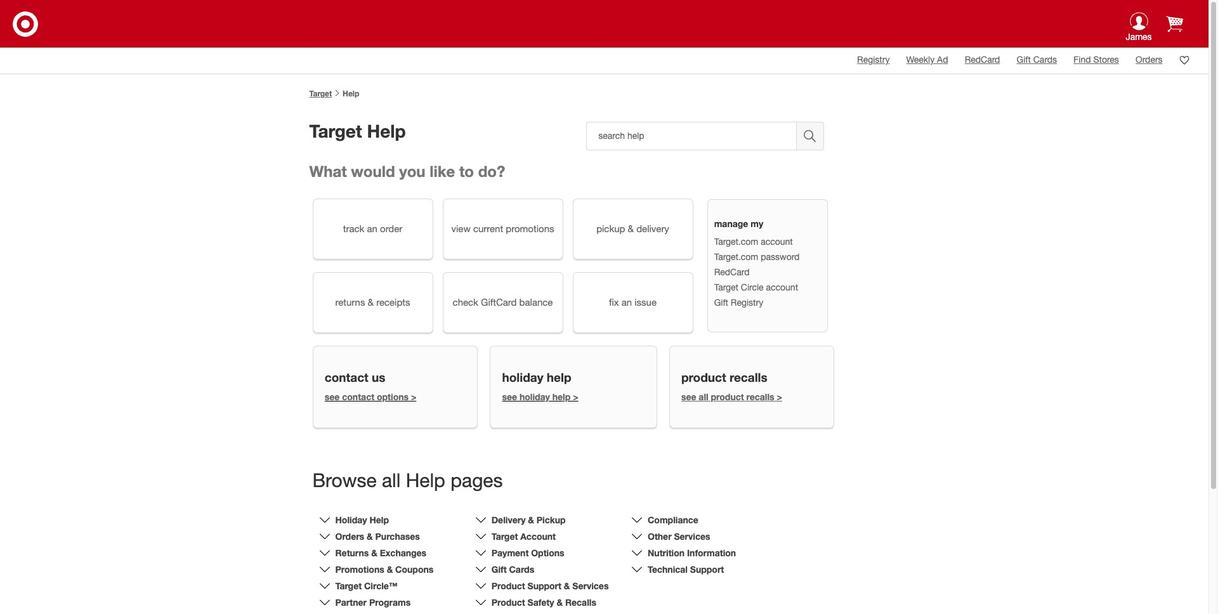 Task type: locate. For each thing, give the bounding box(es) containing it.
2 vertical spatial gift
[[492, 564, 507, 575]]

1 vertical spatial all
[[382, 469, 401, 491]]

>
[[411, 391, 416, 402], [573, 391, 578, 402], [777, 391, 782, 402]]

holiday
[[502, 370, 543, 384], [520, 391, 550, 402]]

cards down payment options link
[[509, 564, 534, 575]]

0 vertical spatial support
[[690, 564, 724, 575]]

redcard up circle
[[714, 267, 750, 277]]

gift cards down payment
[[492, 564, 534, 575]]

weekly ad link
[[906, 55, 948, 65]]

product down payment
[[492, 580, 525, 591]]

0 horizontal spatial support
[[528, 580, 561, 591]]

& up 'circle™'
[[387, 564, 393, 575]]

0 vertical spatial redcard link
[[965, 55, 1000, 65]]

what
[[309, 162, 347, 180]]

all right 'browse'
[[382, 469, 401, 491]]

contact up "see contact options >" link
[[325, 370, 368, 384]]

& for orders
[[367, 531, 373, 542]]

1 vertical spatial registry
[[731, 297, 763, 308]]

1 vertical spatial redcard link
[[714, 267, 750, 277]]

product
[[681, 370, 726, 384], [711, 391, 744, 402]]

product left safety
[[492, 597, 525, 608]]

target down target link
[[309, 121, 362, 141]]

target up partner
[[335, 580, 362, 591]]

1 vertical spatial product
[[492, 597, 525, 608]]

help up would
[[367, 121, 406, 141]]

target.com account target.com password redcard target circle account gift registry
[[714, 237, 800, 308]]

payment options link
[[492, 547, 564, 558]]

1 horizontal spatial support
[[690, 564, 724, 575]]

would
[[351, 162, 395, 180]]

purchases
[[375, 531, 420, 542]]

view current promotions
[[451, 224, 554, 234]]

0 horizontal spatial registry
[[731, 297, 763, 308]]

target.com down target.com account link
[[714, 252, 758, 262]]

see all product recalls > link
[[681, 391, 782, 402]]

target account link
[[492, 531, 556, 542]]

target for target circle™
[[335, 580, 362, 591]]

0 horizontal spatial cards
[[509, 564, 534, 575]]

cards for gift cards link to the bottom
[[509, 564, 534, 575]]

0 vertical spatial an
[[367, 224, 377, 234]]

all for see
[[699, 391, 708, 402]]

registry
[[857, 55, 890, 65], [731, 297, 763, 308]]

registry down circle
[[731, 297, 763, 308]]

pickup & delivery link
[[573, 199, 693, 260]]

cards for gift cards link to the right
[[1033, 55, 1057, 65]]

services up recalls
[[572, 580, 609, 591]]

all
[[699, 391, 708, 402], [382, 469, 401, 491]]

1 vertical spatial target.com
[[714, 252, 758, 262]]

support for technical
[[690, 564, 724, 575]]

2 see from the left
[[502, 391, 517, 402]]

delivery
[[636, 224, 669, 234]]

fix an issue
[[609, 297, 657, 308]]

options
[[377, 391, 409, 402]]

all down product recalls
[[699, 391, 708, 402]]

track an order
[[343, 224, 402, 234]]

programs
[[369, 597, 411, 608]]

my
[[751, 218, 763, 229]]

0 vertical spatial gift cards link
[[1017, 55, 1057, 65]]

recalls down product recalls
[[746, 391, 774, 402]]

gift
[[1017, 55, 1031, 65], [714, 297, 728, 308], [492, 564, 507, 575]]

& for promotions
[[387, 564, 393, 575]]

other services link
[[648, 531, 710, 542]]

product for product support & services
[[492, 580, 525, 591]]

0 horizontal spatial redcard link
[[714, 267, 750, 277]]

1 vertical spatial cards
[[509, 564, 534, 575]]

see down holiday help
[[502, 391, 517, 402]]

to
[[459, 162, 474, 180]]

compliance
[[648, 514, 698, 525]]

1 vertical spatial redcard
[[714, 267, 750, 277]]

2 > from the left
[[573, 391, 578, 402]]

gift cards link down payment
[[492, 564, 534, 575]]

my target.com shopping cart image
[[1166, 15, 1183, 32]]

help
[[343, 89, 359, 98], [367, 121, 406, 141], [406, 469, 445, 491], [369, 514, 389, 525]]

search help text field
[[586, 122, 797, 150]]

3 see from the left
[[681, 391, 696, 402]]

view current promotions link
[[443, 199, 563, 260]]

holiday help
[[502, 370, 571, 384]]

nutrition
[[648, 547, 685, 558]]

1 horizontal spatial redcard
[[965, 55, 1000, 65]]

weekly ad
[[906, 55, 948, 65]]

help up see holiday help > link
[[547, 370, 571, 384]]

gift down payment
[[492, 564, 507, 575]]

1 see from the left
[[325, 391, 340, 402]]

holiday down holiday help
[[520, 391, 550, 402]]

None image field
[[797, 122, 824, 150]]

0 horizontal spatial services
[[572, 580, 609, 591]]

registry left weekly
[[857, 55, 890, 65]]

help down holiday help
[[552, 391, 571, 402]]

james
[[1126, 32, 1152, 42]]

see holiday help > link
[[502, 391, 578, 402]]

0 horizontal spatial >
[[411, 391, 416, 402]]

1 horizontal spatial gift
[[714, 297, 728, 308]]

> for help
[[573, 391, 578, 402]]

orders down holiday
[[335, 531, 364, 542]]

2 product from the top
[[492, 597, 525, 608]]

product recalls
[[681, 370, 767, 384]]

check giftcard balance link
[[443, 272, 563, 333]]

target.com down manage my
[[714, 237, 758, 247]]

an right track
[[367, 224, 377, 234]]

cards left the find
[[1033, 55, 1057, 65]]

orders for orders link
[[1136, 55, 1163, 65]]

help left pages
[[406, 469, 445, 491]]

gift registry link
[[714, 297, 763, 308]]

& for returns
[[371, 547, 377, 558]]

0 vertical spatial account
[[761, 237, 793, 247]]

0 vertical spatial all
[[699, 391, 708, 402]]

recalls
[[730, 370, 767, 384], [746, 391, 774, 402]]

help right target link
[[343, 89, 359, 98]]

0 vertical spatial help
[[547, 370, 571, 384]]

pickup
[[537, 514, 566, 525]]

product safety & recalls link
[[492, 597, 596, 608]]

target
[[309, 89, 332, 98], [309, 121, 362, 141], [714, 282, 738, 292], [492, 531, 518, 542], [335, 580, 362, 591]]

0 vertical spatial cards
[[1033, 55, 1057, 65]]

product down product recalls
[[711, 391, 744, 402]]

nutrition information
[[648, 547, 736, 558]]

target link
[[309, 89, 332, 98]]

orders down james
[[1136, 55, 1163, 65]]

promotions
[[335, 564, 384, 575]]

target circle account link
[[714, 282, 798, 292]]

see down product recalls
[[681, 391, 696, 402]]

ad
[[937, 55, 948, 65]]

help element
[[343, 89, 359, 98]]

1 product from the top
[[492, 580, 525, 591]]

support up product safety & recalls link
[[528, 580, 561, 591]]

gift cards
[[1017, 55, 1057, 65], [492, 564, 534, 575]]

2 horizontal spatial gift
[[1017, 55, 1031, 65]]

& down orders & purchases link
[[371, 547, 377, 558]]

target for target account
[[492, 531, 518, 542]]

support down information
[[690, 564, 724, 575]]

0 horizontal spatial an
[[367, 224, 377, 234]]

1 horizontal spatial >
[[573, 391, 578, 402]]

target for target help
[[309, 121, 362, 141]]

all for browse
[[382, 469, 401, 491]]

target.com
[[714, 237, 758, 247], [714, 252, 758, 262]]

0 horizontal spatial gift cards
[[492, 564, 534, 575]]

see down contact us
[[325, 391, 340, 402]]

find stores link
[[1074, 55, 1119, 65]]

1 vertical spatial account
[[766, 282, 798, 292]]

nutrition information link
[[648, 547, 736, 558]]

0 vertical spatial orders
[[1136, 55, 1163, 65]]

0 vertical spatial product
[[492, 580, 525, 591]]

recalls up see all product recalls > link
[[730, 370, 767, 384]]

1 vertical spatial orders
[[335, 531, 364, 542]]

manage
[[714, 218, 748, 229]]

2 horizontal spatial see
[[681, 391, 696, 402]]

gift cards link
[[1017, 55, 1057, 65], [492, 564, 534, 575]]

contact down contact us
[[342, 391, 374, 402]]

target inside target.com account target.com password redcard target circle account gift registry
[[714, 282, 738, 292]]

icon image
[[1130, 12, 1148, 30]]

0 horizontal spatial all
[[382, 469, 401, 491]]

0 vertical spatial registry
[[857, 55, 890, 65]]

gift cards left the find
[[1017, 55, 1057, 65]]

1 vertical spatial support
[[528, 580, 561, 591]]

technical
[[648, 564, 688, 575]]

0 horizontal spatial see
[[325, 391, 340, 402]]

partner programs
[[335, 597, 411, 608]]

target up gift registry link
[[714, 282, 738, 292]]

0 vertical spatial target.com
[[714, 237, 758, 247]]

1 horizontal spatial an
[[622, 297, 632, 308]]

pickup & delivery
[[596, 224, 669, 234]]

1 horizontal spatial orders
[[1136, 55, 1163, 65]]

0 horizontal spatial gift
[[492, 564, 507, 575]]

1 vertical spatial contact
[[342, 391, 374, 402]]

product for product safety & recalls
[[492, 597, 525, 608]]

holiday up see holiday help > link
[[502, 370, 543, 384]]

gift down target circle account link
[[714, 297, 728, 308]]

an right fix
[[622, 297, 632, 308]]

1 horizontal spatial registry
[[857, 55, 890, 65]]

0 vertical spatial services
[[674, 531, 710, 542]]

redcard link right ad
[[965, 55, 1000, 65]]

1 horizontal spatial cards
[[1033, 55, 1057, 65]]

1 vertical spatial product
[[711, 391, 744, 402]]

gift left the find
[[1017, 55, 1031, 65]]

1 horizontal spatial redcard link
[[965, 55, 1000, 65]]

target for target link
[[309, 89, 332, 98]]

1 horizontal spatial services
[[674, 531, 710, 542]]

& down holiday help link
[[367, 531, 373, 542]]

account right circle
[[766, 282, 798, 292]]

issue
[[635, 297, 657, 308]]

0 horizontal spatial redcard
[[714, 267, 750, 277]]

partner programs link
[[335, 597, 411, 608]]

1 vertical spatial an
[[622, 297, 632, 308]]

see for contact us
[[325, 391, 340, 402]]

product up see all product recalls > link
[[681, 370, 726, 384]]

support
[[690, 564, 724, 575], [528, 580, 561, 591]]

0 horizontal spatial orders
[[335, 531, 364, 542]]

target down delivery
[[492, 531, 518, 542]]

returns & receipts link
[[312, 272, 433, 333]]

0 vertical spatial holiday
[[502, 370, 543, 384]]

services up nutrition information link
[[674, 531, 710, 542]]

0 horizontal spatial gift cards link
[[492, 564, 534, 575]]

2 horizontal spatial >
[[777, 391, 782, 402]]

1 horizontal spatial gift cards
[[1017, 55, 1057, 65]]

1 vertical spatial gift
[[714, 297, 728, 308]]

other
[[648, 531, 672, 542]]

&
[[628, 224, 634, 234], [368, 297, 374, 308], [528, 514, 534, 525], [367, 531, 373, 542], [371, 547, 377, 558], [387, 564, 393, 575], [564, 580, 570, 591], [557, 597, 563, 608]]

holiday
[[335, 514, 367, 525]]

& right pickup on the top of the page
[[628, 224, 634, 234]]

1 > from the left
[[411, 391, 416, 402]]

0 vertical spatial redcard
[[965, 55, 1000, 65]]

target left help element
[[309, 89, 332, 98]]

& up account
[[528, 514, 534, 525]]

redcard link up circle
[[714, 267, 750, 277]]

& right returns
[[368, 297, 374, 308]]

redcard right ad
[[965, 55, 1000, 65]]

gift cards link left the find
[[1017, 55, 1057, 65]]

returns
[[335, 297, 365, 308]]

orders
[[1136, 55, 1163, 65], [335, 531, 364, 542]]

registry link
[[857, 55, 890, 65]]

partner
[[335, 597, 367, 608]]

product
[[492, 580, 525, 591], [492, 597, 525, 608]]

& right safety
[[557, 597, 563, 608]]

account up password
[[761, 237, 793, 247]]

1 vertical spatial gift cards
[[492, 564, 534, 575]]

1 horizontal spatial all
[[699, 391, 708, 402]]

1 horizontal spatial see
[[502, 391, 517, 402]]

& for delivery
[[528, 514, 534, 525]]



Task type: describe. For each thing, give the bounding box(es) containing it.
redcard inside target.com account target.com password redcard target circle account gift registry
[[714, 267, 750, 277]]

circle™
[[364, 580, 398, 591]]

& for pickup
[[628, 224, 634, 234]]

promotions & coupons
[[335, 564, 434, 575]]

receipts
[[376, 297, 410, 308]]

pickup
[[596, 224, 625, 234]]

0 vertical spatial gift cards
[[1017, 55, 1057, 65]]

1 horizontal spatial gift cards link
[[1017, 55, 1057, 65]]

current
[[473, 224, 503, 234]]

target circle™ link
[[335, 580, 398, 591]]

compliance link
[[648, 514, 698, 525]]

3 > from the left
[[777, 391, 782, 402]]

giftcard
[[481, 297, 517, 308]]

find stores
[[1074, 55, 1119, 65]]

target account
[[492, 531, 556, 542]]

target help
[[309, 121, 406, 141]]

& up recalls
[[564, 580, 570, 591]]

see holiday help >
[[502, 391, 578, 402]]

browse all help pages
[[312, 469, 503, 491]]

technical support link
[[648, 564, 724, 575]]

1 vertical spatial holiday
[[520, 391, 550, 402]]

orders link
[[1136, 55, 1163, 65]]

you
[[399, 162, 425, 180]]

view
[[451, 224, 471, 234]]

pages
[[451, 469, 503, 491]]

safety
[[528, 597, 554, 608]]

other services
[[648, 531, 710, 542]]

favorites image
[[1179, 55, 1189, 66]]

holiday help
[[335, 514, 389, 525]]

see for holiday help
[[502, 391, 517, 402]]

track
[[343, 224, 364, 234]]

payment
[[492, 547, 529, 558]]

product support & services link
[[492, 580, 609, 591]]

registry inside target.com account target.com password redcard target circle account gift registry
[[731, 297, 763, 308]]

2 target.com from the top
[[714, 252, 758, 262]]

1 target.com from the top
[[714, 237, 758, 247]]

orders & purchases
[[335, 531, 420, 542]]

> for us
[[411, 391, 416, 402]]

manage my
[[714, 218, 763, 229]]

balance
[[519, 297, 553, 308]]

delivery
[[492, 514, 526, 525]]

gift inside target.com account target.com password redcard target circle account gift registry
[[714, 297, 728, 308]]

returns & exchanges link
[[335, 547, 426, 558]]

us
[[372, 370, 385, 384]]

options
[[531, 547, 564, 558]]

target.com account link
[[714, 237, 793, 247]]

check giftcard balance
[[453, 297, 553, 308]]

weekly
[[906, 55, 935, 65]]

0 vertical spatial product
[[681, 370, 726, 384]]

returns
[[335, 547, 369, 558]]

1 vertical spatial gift cards link
[[492, 564, 534, 575]]

payment options
[[492, 547, 564, 558]]

check
[[453, 297, 478, 308]]

1 vertical spatial help
[[552, 391, 571, 402]]

recalls
[[565, 597, 596, 608]]

see all product recalls >
[[681, 391, 782, 402]]

returns & exchanges
[[335, 547, 426, 558]]

target.com home image
[[13, 11, 38, 37]]

coupons
[[395, 564, 434, 575]]

information
[[687, 547, 736, 558]]

redcard link for weekly ad
[[965, 55, 1000, 65]]

product safety & recalls
[[492, 597, 596, 608]]

do?
[[478, 162, 505, 180]]

exchanges
[[380, 547, 426, 558]]

see contact options >
[[325, 391, 416, 402]]

& for returns
[[368, 297, 374, 308]]

contact us
[[325, 370, 385, 384]]

promotions
[[506, 224, 554, 234]]

support for product
[[528, 580, 561, 591]]

an for fix
[[622, 297, 632, 308]]

like
[[430, 162, 455, 180]]

track an order link
[[312, 199, 433, 260]]

promotions & coupons link
[[335, 564, 434, 575]]

stores
[[1093, 55, 1119, 65]]

0 vertical spatial recalls
[[730, 370, 767, 384]]

fix an issue link
[[573, 272, 693, 333]]

0 vertical spatial gift
[[1017, 55, 1031, 65]]

orders & purchases link
[[335, 531, 420, 542]]

delivery & pickup
[[492, 514, 566, 525]]

redcard link for target.com password
[[714, 267, 750, 277]]

help up the orders & purchases
[[369, 514, 389, 525]]

returns & receipts
[[335, 297, 410, 308]]

browse
[[312, 469, 377, 491]]

delivery & pickup link
[[492, 514, 566, 525]]

1 vertical spatial recalls
[[746, 391, 774, 402]]

technical support
[[648, 564, 724, 575]]

fix
[[609, 297, 619, 308]]

product support & services
[[492, 580, 609, 591]]

orders for orders & purchases
[[335, 531, 364, 542]]

target circle™
[[335, 580, 398, 591]]

account
[[520, 531, 556, 542]]

order
[[380, 224, 402, 234]]

an for track
[[367, 224, 377, 234]]

find
[[1074, 55, 1091, 65]]

1 vertical spatial services
[[572, 580, 609, 591]]

what would you like to do?
[[309, 162, 505, 180]]

0 vertical spatial contact
[[325, 370, 368, 384]]

see contact options > link
[[325, 391, 416, 402]]



Task type: vqa. For each thing, say whether or not it's contained in the screenshot.
first recycle
no



